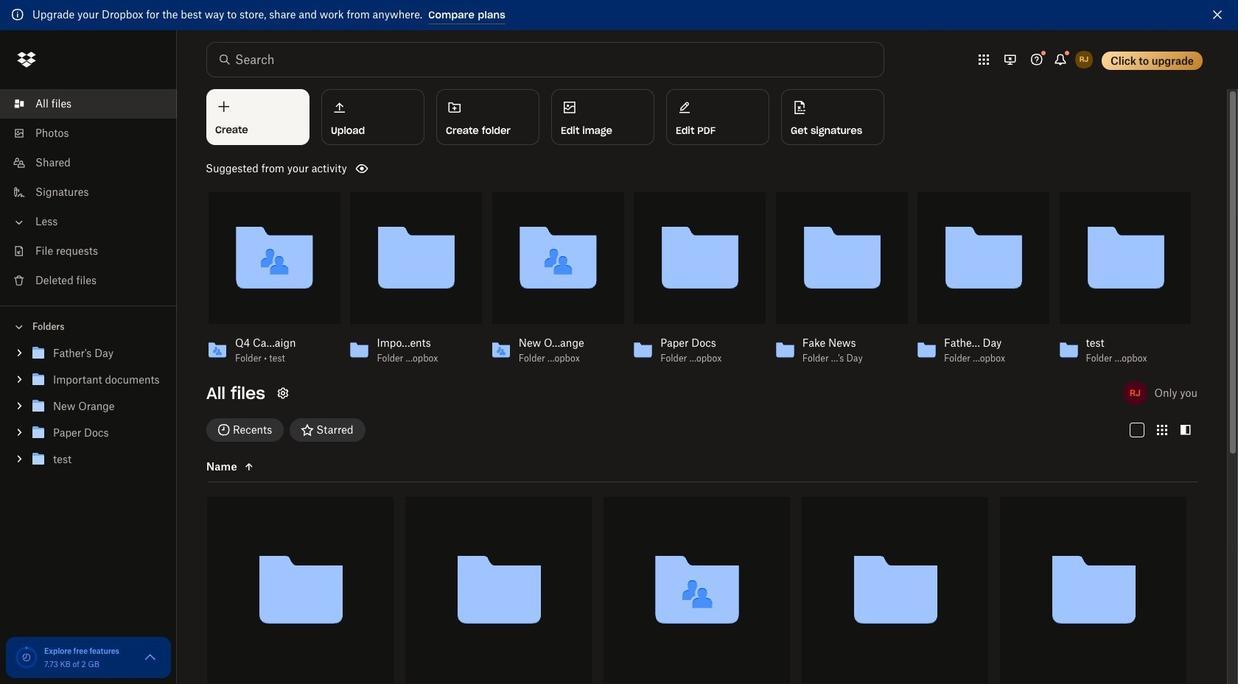 Task type: vqa. For each thing, say whether or not it's contained in the screenshot.
format within Choose a file format to convert audio files to
no



Task type: locate. For each thing, give the bounding box(es) containing it.
alert
[[0, 0, 1238, 30]]

list
[[0, 80, 177, 306]]

less image
[[12, 215, 27, 230]]

folder, test row
[[1000, 497, 1187, 685]]

dropbox image
[[12, 45, 41, 74]]

list item
[[0, 89, 177, 119]]

shared folder, new orange row
[[604, 497, 790, 685]]

group
[[0, 338, 177, 484]]

Search in folder "Dropbox" text field
[[235, 51, 853, 69]]



Task type: describe. For each thing, give the bounding box(es) containing it.
folder settings image
[[274, 385, 292, 402]]

folder, father's day row
[[207, 497, 394, 685]]

quota usage image
[[15, 646, 38, 670]]

folder, paper docs row
[[802, 497, 988, 685]]

r j (you) image
[[1122, 380, 1149, 407]]

folder, important documents row
[[405, 497, 592, 685]]

quota usage progress bar
[[15, 646, 38, 670]]



